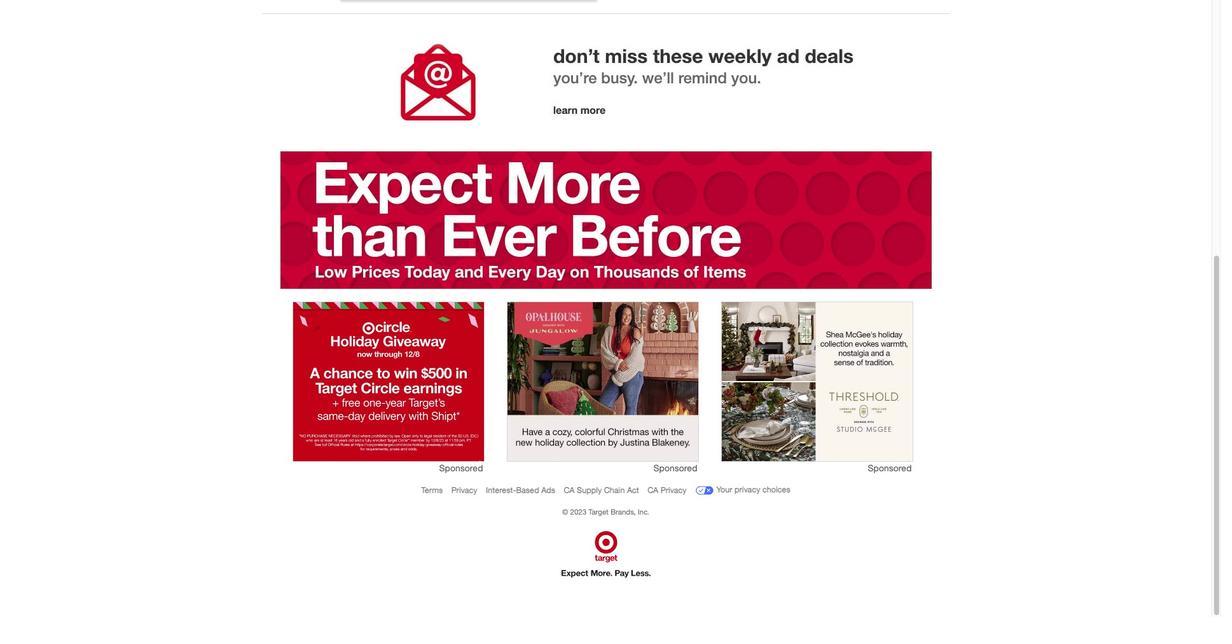Task type: vqa. For each thing, say whether or not it's contained in the screenshot.
first CA from the right
yes



Task type: describe. For each thing, give the bounding box(es) containing it.
©
[[563, 508, 568, 517]]

privacy link
[[452, 485, 478, 495]]

your privacy choices
[[717, 485, 791, 495]]

ccpa image
[[696, 481, 715, 500]]

expect more than ever before. low prices today and every day on thousands of items. image
[[280, 151, 932, 289]]

terms
[[421, 485, 443, 495]]

2023
[[570, 508, 587, 517]]

interest-based ads
[[486, 485, 556, 495]]

view the weekly ad image
[[340, 0, 597, 1]]

your
[[717, 485, 733, 495]]

based
[[516, 485, 539, 495]]

3 advertisement region from the left
[[722, 302, 913, 461]]

your privacy choices link
[[696, 481, 791, 500]]

don't miss these weekly ad deals. you're busy. we'll remind you. sign up now. image
[[275, 14, 938, 151]]

sponsored for 1st advertisement region from the left
[[439, 463, 483, 473]]

privacy
[[735, 485, 761, 495]]

choices
[[763, 485, 791, 495]]

target
[[589, 508, 609, 517]]

ca privacy link
[[648, 485, 687, 495]]

terms link
[[421, 485, 443, 495]]

interest-
[[486, 485, 516, 495]]



Task type: locate. For each thing, give the bounding box(es) containing it.
sponsored for third advertisement region
[[868, 463, 912, 473]]

0 horizontal spatial ca
[[564, 485, 575, 495]]

2 horizontal spatial sponsored
[[868, 463, 912, 473]]

supply
[[577, 485, 602, 495]]

1 horizontal spatial advertisement region
[[507, 302, 698, 461]]

2 ca from the left
[[648, 485, 659, 495]]

1 advertisement region from the left
[[293, 302, 484, 461]]

ca
[[564, 485, 575, 495], [648, 485, 659, 495]]

ca left supply on the left bottom
[[564, 485, 575, 495]]

brands,
[[611, 508, 636, 517]]

© 2023 target brands, inc.
[[563, 508, 650, 517]]

2 horizontal spatial advertisement region
[[722, 302, 913, 461]]

ca for ca privacy
[[648, 485, 659, 495]]

3 sponsored from the left
[[868, 463, 912, 473]]

ca privacy
[[648, 485, 687, 495]]

1 ca from the left
[[564, 485, 575, 495]]

ads
[[542, 485, 556, 495]]

sponsored for 2nd advertisement region from the right
[[654, 463, 698, 473]]

2 advertisement region from the left
[[507, 302, 698, 461]]

1 horizontal spatial privacy
[[661, 485, 687, 495]]

ca supply chain act link
[[564, 485, 639, 495]]

privacy right terms
[[452, 485, 478, 495]]

1 privacy from the left
[[452, 485, 478, 495]]

1 horizontal spatial ca
[[648, 485, 659, 495]]

act
[[627, 485, 639, 495]]

chain
[[604, 485, 625, 495]]

1 sponsored from the left
[[439, 463, 483, 473]]

0 horizontal spatial privacy
[[452, 485, 478, 495]]

0 horizontal spatial advertisement region
[[293, 302, 484, 461]]

ca supply chain act
[[564, 485, 639, 495]]

1 horizontal spatial sponsored
[[654, 463, 698, 473]]

interest-based ads link
[[486, 485, 556, 495]]

ca right act
[[648, 485, 659, 495]]

privacy left "ccpa" icon
[[661, 485, 687, 495]]

privacy
[[452, 485, 478, 495], [661, 485, 687, 495]]

ca for ca supply chain act
[[564, 485, 575, 495]]

advertisement region
[[293, 302, 484, 461], [507, 302, 698, 461], [722, 302, 913, 461]]

2 privacy from the left
[[661, 485, 687, 495]]

2 sponsored from the left
[[654, 463, 698, 473]]

sponsored
[[439, 463, 483, 473], [654, 463, 698, 473], [868, 463, 912, 473]]

0 horizontal spatial sponsored
[[439, 463, 483, 473]]

inc.
[[638, 508, 650, 517]]



